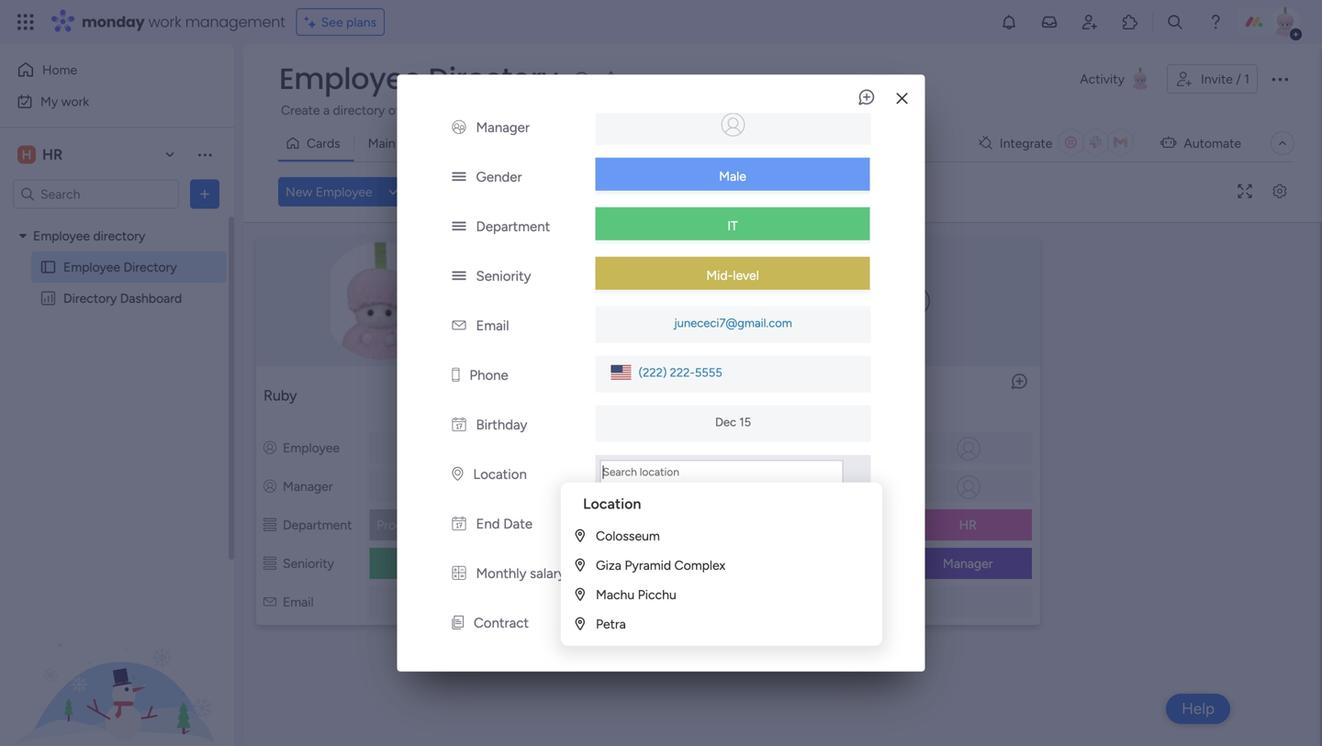 Task type: describe. For each thing, give the bounding box(es) containing it.
recruitment
[[752, 102, 819, 118]]

1 vertical spatial directory
[[123, 259, 177, 275]]

email for manager's junececi7@gmail.com link
[[550, 595, 581, 610]]

end date
[[476, 516, 533, 532]]

sort button
[[685, 177, 750, 207]]

invite / 1
[[1201, 71, 1250, 87]]

dapulse date column image
[[452, 516, 466, 532]]

department for v2 status icon
[[476, 218, 550, 235]]

workspace image
[[17, 145, 36, 165]]

work for my
[[61, 94, 89, 109]]

executive
[[405, 556, 461, 572]]

colosseum option
[[568, 522, 875, 551]]

15
[[740, 415, 751, 430]]

dapulse person column image for employee 3
[[799, 440, 811, 456]]

home
[[42, 62, 77, 78]]

gender
[[476, 169, 522, 185]]

see plans
[[321, 14, 377, 30]]

dec 15
[[715, 415, 751, 430]]

pyramid
[[625, 558, 671, 574]]

v2 phone column image
[[452, 367, 460, 384]]

past
[[473, 102, 498, 118]]

Search in workspace field
[[39, 184, 153, 205]]

male
[[719, 168, 747, 184]]

rubys
[[401, 596, 434, 611]]

notifications image
[[1000, 13, 1019, 31]]

ruby
[[264, 387, 297, 405]]

employee directory
[[33, 228, 145, 244]]

can
[[871, 102, 892, 118]]

hired
[[657, 102, 686, 118]]

location heading
[[568, 490, 875, 522]]

level for manager
[[701, 556, 727, 572]]

board
[[1075, 102, 1109, 118]]

see for see plans
[[321, 14, 343, 30]]

(222)
[[639, 365, 667, 380]]

phone
[[470, 367, 509, 384]]

seniority for ruby
[[283, 556, 334, 572]]

v2 multiple person column image
[[452, 119, 466, 136]]

v2 location column image
[[452, 466, 463, 483]]

(222) 222-5555
[[639, 365, 723, 380]]

(222) 222-5555 link
[[631, 361, 723, 384]]

seniority inside location dialog
[[476, 268, 531, 285]]

integrate
[[1000, 135, 1053, 151]]

dapulse person column image for ruby
[[264, 440, 276, 456]]

0 vertical spatial location
[[473, 466, 527, 483]]

row group containing ruby
[[247, 227, 1317, 638]]

picchu
[[638, 587, 677, 603]]

manager for ruby
[[283, 479, 333, 495]]

during
[[689, 102, 726, 118]]

dapulse person column image for employee 1
[[531, 479, 544, 495]]

it
[[728, 218, 738, 234]]

my
[[40, 94, 58, 109]]

manager inside location dialog
[[476, 119, 530, 136]]

email up the v2 file column image
[[437, 596, 466, 611]]

employee inside button
[[316, 184, 373, 200]]

collapse board header image
[[1276, 136, 1290, 151]]

0 horizontal spatial employee directory
[[63, 259, 177, 275]]

public board image
[[39, 259, 57, 276]]

list box containing employee directory
[[0, 217, 234, 562]]

activity button
[[1073, 64, 1160, 94]]

my work
[[40, 94, 89, 109]]

main table
[[368, 135, 429, 151]]

help
[[1182, 700, 1215, 719]]

2 the from the left
[[1146, 102, 1165, 118]]

directory dashboard
[[63, 291, 182, 306]]

Search field
[[442, 179, 497, 205]]

Search location field
[[600, 460, 844, 484]]

production management
[[377, 518, 519, 533]]

giza
[[596, 558, 622, 574]]

giza pyramid complex option
[[568, 551, 875, 580]]

to
[[1035, 102, 1048, 118]]

v2 status outline image for employee 1
[[531, 556, 544, 572]]

2 horizontal spatial directory
[[428, 58, 558, 99]]

new
[[286, 184, 313, 200]]

5555
[[695, 365, 723, 380]]

cards
[[307, 135, 340, 151]]

0 horizontal spatial directory
[[93, 228, 145, 244]]

see more
[[838, 101, 892, 117]]

see plans button
[[296, 8, 385, 36]]

automate
[[1184, 135, 1242, 151]]

v2 status outline image for ruby
[[264, 556, 276, 572]]

end
[[476, 516, 500, 532]]

sort
[[714, 184, 739, 200]]

production
[[377, 518, 440, 533]]

monday work management
[[82, 11, 285, 32]]

v2 status image for department
[[452, 218, 466, 235]]

process
[[822, 102, 868, 118]]

using
[[1112, 102, 1143, 118]]

rubys email
[[401, 596, 466, 611]]

settings image
[[1266, 185, 1295, 199]]

department for employee 1 dapulse person column image
[[550, 518, 620, 533]]

filter
[[622, 184, 651, 200]]

level for gender
[[733, 268, 759, 283]]

dec
[[715, 415, 737, 430]]

1 the from the left
[[729, 102, 748, 118]]

1 inside button
[[1245, 71, 1250, 87]]

petra
[[596, 617, 626, 632]]

3
[[867, 387, 875, 405]]

dashboard
[[120, 291, 182, 306]]

v2 status outline image
[[531, 518, 544, 533]]

dapulse integrations image
[[979, 136, 993, 150]]

be
[[975, 102, 990, 118]]

v2 email column image
[[264, 595, 276, 610]]

autopilot image
[[1161, 131, 1177, 154]]

location inside heading
[[583, 495, 641, 513]]

junececi7@gmail.com link for gender
[[671, 316, 796, 330]]

machu picchu option
[[568, 580, 875, 610]]

card cover image image for employee 1
[[536, 243, 760, 360]]

birthday
[[476, 417, 528, 433]]

cards button
[[278, 129, 354, 158]]

inbox image
[[1041, 13, 1059, 31]]

plans
[[346, 14, 377, 30]]

complex
[[675, 558, 726, 574]]



Task type: vqa. For each thing, say whether or not it's contained in the screenshot.
'copy'
no



Task type: locate. For each thing, give the bounding box(es) containing it.
2 v2 status image from the top
[[452, 268, 466, 285]]

filter by person image
[[507, 183, 537, 201]]

card cover image image for ruby
[[269, 243, 493, 360]]

the
[[729, 102, 748, 118], [1146, 102, 1165, 118]]

department for dapulse person column image corresponding to ruby
[[283, 518, 352, 533]]

email right v2 email column icon
[[283, 595, 314, 610]]

v2 status outline image
[[264, 518, 276, 533], [264, 556, 276, 572], [531, 556, 544, 572]]

email up phone
[[476, 318, 509, 334]]

mid- right pyramid
[[674, 556, 701, 572]]

automatically
[[895, 102, 972, 118]]

dapulse person column image
[[264, 440, 276, 456], [799, 440, 811, 456], [799, 479, 811, 495]]

dapulse person column image down the ruby
[[264, 479, 276, 495]]

employee directory up current
[[279, 58, 558, 99]]

v2 email column image up v2 phone column icon
[[452, 318, 466, 334]]

junececi7@gmail.com
[[674, 316, 792, 330], [648, 596, 766, 611]]

see for see more
[[838, 101, 860, 117]]

dapulse person column image up v2 status outline image at the bottom left of page
[[531, 479, 544, 495]]

0 vertical spatial work
[[148, 11, 181, 32]]

current
[[404, 102, 446, 118]]

this
[[1051, 102, 1072, 118]]

rubys email link
[[398, 596, 470, 611]]

junececi7@gmail.com up 5555 on the right of page
[[674, 316, 792, 330]]

a
[[323, 102, 330, 118]]

v2 status image
[[452, 169, 466, 185]]

0 vertical spatial v2 email column image
[[452, 318, 466, 334]]

department
[[476, 218, 550, 235], [283, 518, 352, 533], [550, 518, 620, 533], [818, 518, 887, 533]]

applicant
[[601, 102, 654, 118]]

moved
[[993, 102, 1032, 118]]

mid- for gender
[[706, 268, 733, 283]]

v2 email column image
[[452, 318, 466, 334], [531, 595, 544, 610]]

location up "colosseum"
[[583, 495, 641, 513]]

activity
[[1080, 71, 1125, 87]]

2 horizontal spatial seniority
[[550, 556, 602, 572]]

1 horizontal spatial employee directory
[[279, 58, 558, 99]]

public dashboard image
[[39, 290, 57, 307]]

1 horizontal spatial work
[[148, 11, 181, 32]]

table
[[399, 135, 429, 151]]

employee 1
[[531, 387, 606, 405]]

0 horizontal spatial seniority
[[283, 556, 334, 572]]

2 horizontal spatial card cover image image
[[901, 287, 930, 316]]

help button
[[1167, 694, 1231, 725]]

directory
[[428, 58, 558, 99], [123, 259, 177, 275], [63, 291, 117, 306]]

mid-level down it
[[706, 268, 759, 283]]

colosseum
[[596, 529, 660, 544]]

workspace selection element
[[17, 144, 65, 166]]

dapulse date column image
[[452, 417, 466, 433]]

monthly
[[476, 566, 527, 582]]

junececi7@gmail.com link
[[671, 316, 796, 330], [644, 596, 770, 611]]

0 vertical spatial v2 status image
[[452, 218, 466, 235]]

v2 email column image for manager
[[531, 595, 544, 610]]

1 vertical spatial work
[[61, 94, 89, 109]]

create
[[281, 102, 320, 118]]

petra option
[[568, 610, 875, 639]]

0 vertical spatial hr
[[42, 146, 63, 163]]

lottie animation image
[[0, 561, 234, 747]]

location right "v2 location column" image
[[473, 466, 527, 483]]

1 vertical spatial junececi7@gmail.com
[[648, 596, 766, 611]]

junececi7@gmail.com link for manager
[[644, 596, 770, 611]]

dapulse numbers column image
[[452, 566, 466, 582]]

v2 status image for seniority
[[452, 268, 466, 285]]

invite members image
[[1081, 13, 1099, 31]]

see inside button
[[321, 14, 343, 30]]

email down salary
[[550, 595, 581, 610]]

mid-level for gender
[[706, 268, 759, 283]]

level down it
[[733, 268, 759, 283]]

0 vertical spatial 1
[[1245, 71, 1250, 87]]

1 horizontal spatial directory
[[123, 259, 177, 275]]

1 horizontal spatial dapulse person column image
[[531, 479, 544, 495]]

email inside location dialog
[[476, 318, 509, 334]]

add to favorites image
[[602, 69, 620, 88]]

help image
[[1207, 13, 1225, 31]]

the right during
[[729, 102, 748, 118]]

of
[[388, 102, 401, 118]]

1 horizontal spatial seniority
[[476, 268, 531, 285]]

222-
[[670, 365, 695, 380]]

filter button
[[593, 177, 679, 207]]

employees.
[[501, 102, 566, 118]]

0 horizontal spatial directory
[[63, 291, 117, 306]]

0 vertical spatial junececi7@gmail.com
[[674, 316, 792, 330]]

option
[[0, 219, 234, 223]]

1 vertical spatial employee directory
[[63, 259, 177, 275]]

mid-
[[706, 268, 733, 283], [674, 556, 701, 572]]

location list box
[[561, 483, 883, 647]]

directory up 'past' in the left top of the page
[[428, 58, 558, 99]]

1 horizontal spatial v2 email column image
[[531, 595, 544, 610]]

select product image
[[17, 13, 35, 31]]

1 horizontal spatial 1
[[1245, 71, 1250, 87]]

list box
[[0, 217, 234, 562]]

work right monday
[[148, 11, 181, 32]]

0 horizontal spatial mid-
[[674, 556, 701, 572]]

v2 email column image for gender
[[452, 318, 466, 334]]

monday
[[82, 11, 145, 32]]

junececi7@gmail.com link down complex
[[644, 596, 770, 611]]

Employee Directory field
[[275, 58, 563, 99]]

work right my
[[61, 94, 89, 109]]

manager for employee 3
[[818, 479, 868, 495]]

dapulse person column image
[[264, 479, 276, 495], [531, 479, 544, 495]]

level down the colosseum option
[[701, 556, 727, 572]]

the right using at the right top
[[1146, 102, 1165, 118]]

center.
[[1237, 102, 1277, 118]]

management
[[185, 11, 285, 32]]

seniority for employee 1
[[550, 556, 602, 572]]

main table button
[[354, 129, 443, 158]]

1 horizontal spatial mid-
[[706, 268, 733, 283]]

directory right public dashboard "image"
[[63, 291, 117, 306]]

junececi7@gmail.com inside location dialog
[[674, 316, 792, 330]]

0 horizontal spatial card cover image image
[[269, 243, 493, 360]]

0 horizontal spatial location
[[473, 466, 527, 483]]

0 horizontal spatial level
[[701, 556, 727, 572]]

see more link
[[836, 100, 894, 118]]

1 vertical spatial v2 status image
[[452, 268, 466, 285]]

department inside location dialog
[[476, 218, 550, 235]]

management
[[443, 518, 519, 533]]

new employee button
[[278, 177, 380, 207]]

0 vertical spatial directory
[[333, 102, 385, 118]]

1 vertical spatial mid-
[[674, 556, 701, 572]]

angle down image
[[389, 185, 398, 199]]

mid-level inside location dialog
[[706, 268, 759, 283]]

junececi7@gmail.com for gender
[[674, 316, 792, 330]]

lottie animation element
[[0, 561, 234, 747]]

apps image
[[1121, 13, 1140, 31]]

directory down search in workspace field at left top
[[93, 228, 145, 244]]

0 vertical spatial mid-
[[706, 268, 733, 283]]

create a directory of current and past employees. each applicant hired during the recruitment process can automatically be moved to this board using the automation center.
[[281, 102, 1277, 118]]

directory up "dashboard"
[[123, 259, 177, 275]]

/
[[1236, 71, 1241, 87]]

1 vertical spatial see
[[838, 101, 860, 117]]

0 vertical spatial directory
[[428, 58, 558, 99]]

and
[[449, 102, 470, 118]]

mid-level down the colosseum option
[[674, 556, 727, 572]]

1 horizontal spatial card cover image image
[[536, 243, 760, 360]]

1 horizontal spatial see
[[838, 101, 860, 117]]

0 horizontal spatial the
[[729, 102, 748, 118]]

automation
[[1168, 102, 1234, 118]]

mid- inside location dialog
[[706, 268, 733, 283]]

email
[[476, 318, 509, 334], [283, 595, 314, 610], [550, 595, 581, 610], [437, 596, 466, 611]]

0 vertical spatial level
[[733, 268, 759, 283]]

1 horizontal spatial the
[[1146, 102, 1165, 118]]

1 vertical spatial mid-level
[[674, 556, 727, 572]]

0 horizontal spatial v2 email column image
[[452, 318, 466, 334]]

new employee
[[286, 184, 373, 200]]

junececi7@gmail.com down complex
[[648, 596, 766, 611]]

card cover image image
[[269, 243, 493, 360], [536, 243, 760, 360], [901, 287, 930, 316]]

ruby anderson image
[[1271, 7, 1300, 37]]

0 vertical spatial see
[[321, 14, 343, 30]]

v2 email column image down salary
[[531, 595, 544, 610]]

see left more
[[838, 101, 860, 117]]

1 vertical spatial level
[[701, 556, 727, 572]]

0 vertical spatial employee directory
[[279, 58, 558, 99]]

h
[[22, 147, 31, 163]]

hr
[[42, 146, 63, 163], [959, 518, 977, 533]]

manager
[[476, 119, 530, 136], [283, 479, 333, 495], [550, 479, 600, 495], [818, 479, 868, 495], [943, 556, 993, 572]]

main
[[368, 135, 396, 151]]

more
[[863, 101, 892, 117]]

mid- down it
[[706, 268, 733, 283]]

0 horizontal spatial 1
[[600, 387, 606, 405]]

1 vertical spatial location
[[583, 495, 641, 513]]

1 v2 status image from the top
[[452, 218, 466, 235]]

search everything image
[[1166, 13, 1185, 31]]

dapulse person column image for ruby
[[264, 479, 276, 495]]

monthly salary
[[476, 566, 565, 582]]

1 horizontal spatial location
[[583, 495, 641, 513]]

mid-level for manager
[[674, 556, 727, 572]]

1 vertical spatial directory
[[93, 228, 145, 244]]

email for junececi7@gmail.com link for gender
[[476, 318, 509, 334]]

1
[[1245, 71, 1250, 87], [600, 387, 606, 405]]

invite
[[1201, 71, 1233, 87]]

employee directory
[[279, 58, 558, 99], [63, 259, 177, 275]]

arrow down image
[[657, 181, 679, 203]]

employee 3
[[799, 387, 875, 405]]

row group
[[247, 227, 1317, 638]]

level
[[733, 268, 759, 283], [701, 556, 727, 572]]

manager for employee 1
[[550, 479, 600, 495]]

0 horizontal spatial see
[[321, 14, 343, 30]]

level inside location dialog
[[733, 268, 759, 283]]

home button
[[11, 55, 197, 84]]

salary
[[530, 566, 565, 582]]

0 vertical spatial junececi7@gmail.com link
[[671, 316, 796, 330]]

1 horizontal spatial directory
[[333, 102, 385, 118]]

1 dapulse person column image from the left
[[264, 479, 276, 495]]

1 vertical spatial 1
[[600, 387, 606, 405]]

invite / 1 button
[[1167, 64, 1258, 94]]

work
[[148, 11, 181, 32], [61, 94, 89, 109]]

mid- for manager
[[674, 556, 701, 572]]

0 vertical spatial mid-level
[[706, 268, 759, 283]]

v2 file column image
[[452, 615, 464, 632]]

directory right a
[[333, 102, 385, 118]]

my work button
[[11, 87, 197, 116]]

hr inside row group
[[959, 518, 977, 533]]

work inside my work button
[[61, 94, 89, 109]]

show board description image
[[571, 70, 593, 88]]

open full screen image
[[1231, 185, 1260, 199]]

location dialog
[[397, 0, 925, 672]]

junececi7@gmail.com for manager
[[648, 596, 766, 611]]

employee
[[279, 58, 421, 99], [316, 184, 373, 200], [33, 228, 90, 244], [63, 259, 120, 275], [531, 387, 596, 405], [799, 387, 864, 405], [283, 440, 340, 456], [550, 440, 607, 456], [818, 440, 875, 456]]

v2 status image
[[452, 218, 466, 235], [452, 268, 466, 285]]

caret down image
[[19, 230, 27, 242]]

2 vertical spatial directory
[[63, 291, 117, 306]]

0 horizontal spatial work
[[61, 94, 89, 109]]

1 vertical spatial hr
[[959, 518, 977, 533]]

hr inside workspace selection element
[[42, 146, 63, 163]]

machu
[[596, 587, 635, 603]]

see left plans
[[321, 14, 343, 30]]

machu picchu
[[596, 587, 677, 603]]

0 horizontal spatial hr
[[42, 146, 63, 163]]

1 horizontal spatial hr
[[959, 518, 977, 533]]

contract
[[474, 615, 529, 632]]

junececi7@gmail.com link up 5555 on the right of page
[[671, 316, 796, 330]]

work for monday
[[148, 11, 181, 32]]

1 vertical spatial junececi7@gmail.com link
[[644, 596, 770, 611]]

1 horizontal spatial level
[[733, 268, 759, 283]]

close image
[[897, 92, 908, 105]]

employee directory up directory dashboard
[[63, 259, 177, 275]]

giza pyramid complex
[[596, 558, 726, 574]]

2 dapulse person column image from the left
[[531, 479, 544, 495]]

date
[[503, 516, 533, 532]]

email for rubys email link
[[283, 595, 314, 610]]

1 vertical spatial v2 email column image
[[531, 595, 544, 610]]

0 horizontal spatial dapulse person column image
[[264, 479, 276, 495]]



